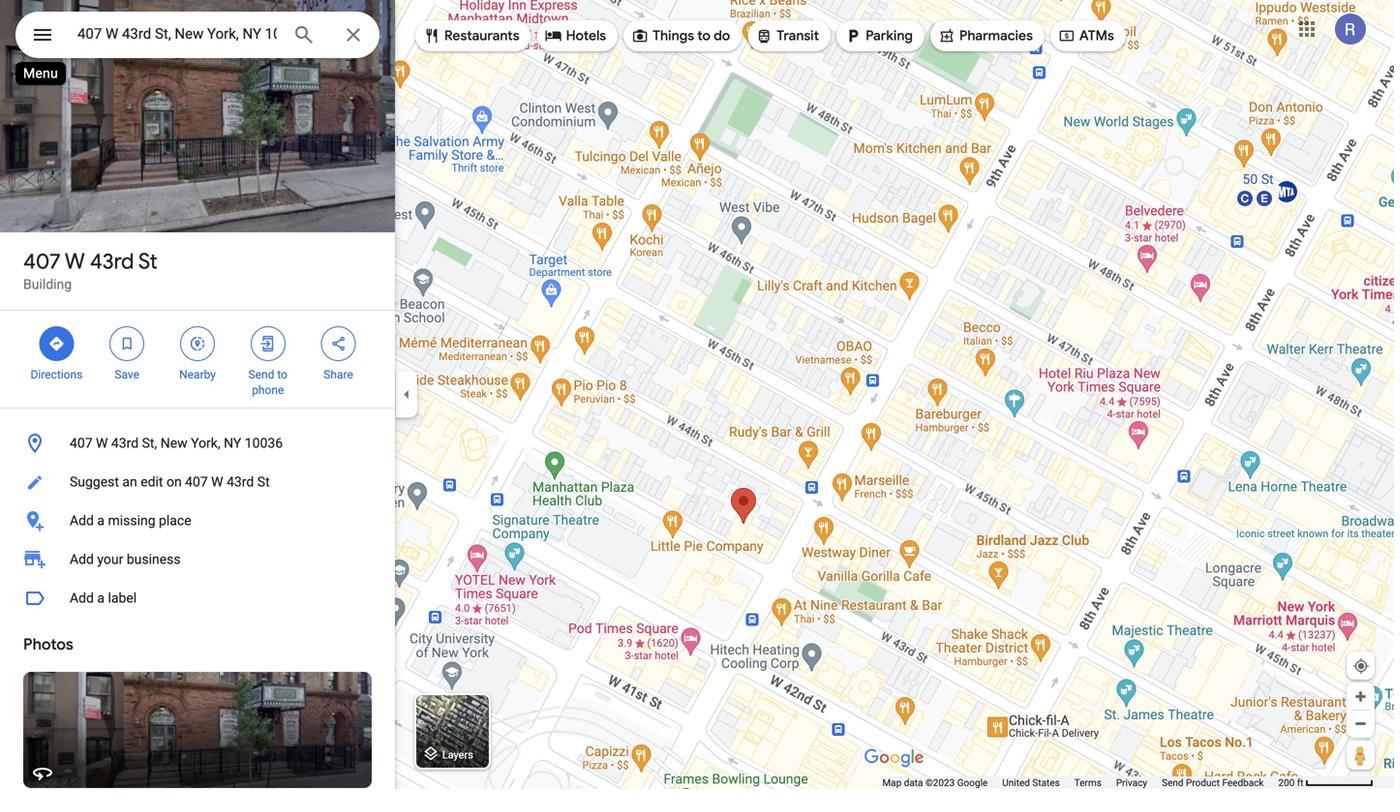 Task type: locate. For each thing, give the bounding box(es) containing it.
 parking
[[844, 25, 913, 46]]

©2023
[[926, 777, 955, 789]]

send inside send to phone
[[248, 368, 274, 382]]

407
[[23, 248, 61, 275], [70, 435, 93, 451], [185, 474, 208, 490]]

43rd left st, at bottom left
[[111, 435, 139, 451]]

to up phone
[[277, 368, 288, 382]]

 atms
[[1058, 25, 1114, 46]]

layers
[[442, 749, 473, 761]]

1 vertical spatial st
[[257, 474, 270, 490]]

2 add from the top
[[70, 551, 94, 567]]

add for add a label
[[70, 590, 94, 606]]

2 a from the top
[[97, 590, 105, 606]]

1 add from the top
[[70, 513, 94, 529]]

407 right on
[[185, 474, 208, 490]]

2 vertical spatial add
[[70, 590, 94, 606]]

0 vertical spatial 43rd
[[90, 248, 134, 275]]

1 horizontal spatial 407
[[70, 435, 93, 451]]

2 horizontal spatial w
[[211, 474, 223, 490]]

0 vertical spatial w
[[65, 248, 85, 275]]

add down suggest
[[70, 513, 94, 529]]

add a missing place
[[70, 513, 191, 529]]

0 vertical spatial send
[[248, 368, 274, 382]]

send left "product"
[[1162, 777, 1184, 789]]


[[938, 25, 956, 46]]

407 up building
[[23, 248, 61, 275]]

add a missing place button
[[0, 502, 395, 540]]

w up suggest
[[96, 435, 108, 451]]

suggest
[[70, 474, 119, 490]]

pharmacies
[[960, 27, 1033, 45]]

send up phone
[[248, 368, 274, 382]]

407 w 43rd st building
[[23, 248, 158, 292]]

1 vertical spatial a
[[97, 590, 105, 606]]

hotels
[[566, 27, 606, 45]]

add left your
[[70, 551, 94, 567]]

actions for 407 w 43rd st region
[[0, 311, 395, 408]]

privacy button
[[1116, 777, 1148, 789]]

0 horizontal spatial w
[[65, 248, 85, 275]]

a for label
[[97, 590, 105, 606]]

to inside  things to do
[[697, 27, 711, 45]]

add inside button
[[70, 513, 94, 529]]

0 horizontal spatial to
[[277, 368, 288, 382]]

10036
[[245, 435, 283, 451]]

a
[[97, 513, 105, 529], [97, 590, 105, 606]]

a left missing
[[97, 513, 105, 529]]

directions
[[30, 368, 83, 382]]

add
[[70, 513, 94, 529], [70, 551, 94, 567], [70, 590, 94, 606]]

show your location image
[[1353, 657, 1370, 675]]

43rd inside 407 w 43rd st building
[[90, 248, 134, 275]]

send inside send product feedback button
[[1162, 777, 1184, 789]]

a inside add a label "button"
[[97, 590, 105, 606]]

an
[[122, 474, 137, 490]]

2 horizontal spatial 407
[[185, 474, 208, 490]]

send to phone
[[248, 368, 288, 397]]

footer containing map data ©2023 google
[[883, 777, 1279, 789]]

None field
[[77, 22, 277, 46]]

w up building
[[65, 248, 85, 275]]

send
[[248, 368, 274, 382], [1162, 777, 1184, 789]]

1 horizontal spatial w
[[96, 435, 108, 451]]

43rd
[[90, 248, 134, 275], [111, 435, 139, 451], [227, 474, 254, 490]]

transit
[[777, 27, 819, 45]]

1 vertical spatial 43rd
[[111, 435, 139, 451]]

add a label button
[[0, 579, 395, 618]]

1 vertical spatial to
[[277, 368, 288, 382]]

1 vertical spatial add
[[70, 551, 94, 567]]

43rd down ny
[[227, 474, 254, 490]]

1 horizontal spatial to
[[697, 27, 711, 45]]

1 horizontal spatial st
[[257, 474, 270, 490]]

send product feedback button
[[1162, 777, 1264, 789]]

send product feedback
[[1162, 777, 1264, 789]]

to
[[697, 27, 711, 45], [277, 368, 288, 382]]

building
[[23, 276, 72, 292]]

3 add from the top
[[70, 590, 94, 606]]

1 vertical spatial w
[[96, 435, 108, 451]]

0 horizontal spatial 407
[[23, 248, 61, 275]]

add your business link
[[0, 540, 395, 579]]

0 vertical spatial to
[[697, 27, 711, 45]]

restaurants
[[444, 27, 520, 45]]

43rd up ""
[[90, 248, 134, 275]]

on
[[167, 474, 182, 490]]

 search field
[[15, 12, 380, 62]]

w for st
[[65, 248, 85, 275]]

1 vertical spatial 407
[[70, 435, 93, 451]]

edit
[[141, 474, 163, 490]]

send for send to phone
[[248, 368, 274, 382]]

1 a from the top
[[97, 513, 105, 529]]

w down york,
[[211, 474, 223, 490]]

0 vertical spatial st
[[138, 248, 158, 275]]

43rd for st
[[90, 248, 134, 275]]

0 vertical spatial a
[[97, 513, 105, 529]]

407 up suggest
[[70, 435, 93, 451]]

add left label
[[70, 590, 94, 606]]

nearby
[[179, 368, 216, 382]]

zoom out image
[[1354, 717, 1368, 731]]

0 horizontal spatial st
[[138, 248, 158, 275]]

0 vertical spatial add
[[70, 513, 94, 529]]

send for send product feedback
[[1162, 777, 1184, 789]]

a inside add a missing place button
[[97, 513, 105, 529]]

1 vertical spatial send
[[1162, 777, 1184, 789]]

1 horizontal spatial send
[[1162, 777, 1184, 789]]


[[31, 21, 54, 49]]


[[423, 25, 441, 46]]

w inside 407 w 43rd st building
[[65, 248, 85, 275]]

a left label
[[97, 590, 105, 606]]

new
[[160, 435, 188, 451]]

privacy
[[1116, 777, 1148, 789]]


[[844, 25, 862, 46]]

footer
[[883, 777, 1279, 789]]

terms
[[1075, 777, 1102, 789]]

to inside send to phone
[[277, 368, 288, 382]]


[[1058, 25, 1076, 46]]


[[545, 25, 562, 46]]

missing
[[108, 513, 155, 529]]

st,
[[142, 435, 157, 451]]

add inside "button"
[[70, 590, 94, 606]]

to left do
[[697, 27, 711, 45]]

0 horizontal spatial send
[[248, 368, 274, 382]]

w
[[65, 248, 85, 275], [96, 435, 108, 451], [211, 474, 223, 490]]

0 vertical spatial 407
[[23, 248, 61, 275]]

407 inside 407 w 43rd st building
[[23, 248, 61, 275]]

407 for st
[[23, 248, 61, 275]]

google
[[957, 777, 988, 789]]

united states
[[1003, 777, 1060, 789]]

st
[[138, 248, 158, 275], [257, 474, 270, 490]]

suggest an edit on 407 w 43rd st button
[[0, 463, 395, 502]]

atms
[[1080, 27, 1114, 45]]



Task type: describe. For each thing, give the bounding box(es) containing it.
200
[[1279, 777, 1295, 789]]

feedback
[[1222, 777, 1264, 789]]

43rd for st,
[[111, 435, 139, 451]]

share
[[324, 368, 353, 382]]

a for missing
[[97, 513, 105, 529]]

2 vertical spatial 407
[[185, 474, 208, 490]]

zoom in image
[[1354, 689, 1368, 704]]

add for add your business
[[70, 551, 94, 567]]

ny
[[224, 435, 241, 451]]

 transit
[[756, 25, 819, 46]]

data
[[904, 777, 923, 789]]

suggest an edit on 407 w 43rd st
[[70, 474, 270, 490]]

york,
[[191, 435, 220, 451]]


[[756, 25, 773, 46]]


[[631, 25, 649, 46]]

add for add a missing place
[[70, 513, 94, 529]]

ft
[[1297, 777, 1304, 789]]

footer inside google maps element
[[883, 777, 1279, 789]]

2 vertical spatial 43rd
[[227, 474, 254, 490]]


[[48, 333, 65, 354]]

photos
[[23, 635, 73, 655]]

none field inside 407 w 43rd st, new york, ny 10036 field
[[77, 22, 277, 46]]

add your business
[[70, 551, 181, 567]]

show street view coverage image
[[1347, 741, 1375, 770]]

things
[[653, 27, 694, 45]]

google account: ruby anderson  
(rubyanndersson@gmail.com) image
[[1335, 14, 1366, 45]]

st inside 407 w 43rd st building
[[138, 248, 158, 275]]

407 for st,
[[70, 435, 93, 451]]

collapse side panel image
[[396, 384, 417, 405]]

terms button
[[1075, 777, 1102, 789]]

label
[[108, 590, 137, 606]]

business
[[127, 551, 181, 567]]

 button
[[15, 12, 70, 62]]

united states button
[[1003, 777, 1060, 789]]

parking
[[866, 27, 913, 45]]


[[330, 333, 347, 354]]

united
[[1003, 777, 1030, 789]]

407 w 43rd st main content
[[0, 0, 395, 789]]

save
[[115, 368, 139, 382]]


[[259, 333, 277, 354]]

map
[[883, 777, 902, 789]]

your
[[97, 551, 123, 567]]

st inside suggest an edit on 407 w 43rd st button
[[257, 474, 270, 490]]

407 w 43rd st, new york, ny 10036 button
[[0, 424, 395, 463]]

200 ft button
[[1279, 777, 1374, 789]]

google maps element
[[0, 0, 1394, 789]]

 restaurants
[[423, 25, 520, 46]]

place
[[159, 513, 191, 529]]

w for st,
[[96, 435, 108, 451]]

states
[[1033, 777, 1060, 789]]

add a label
[[70, 590, 137, 606]]


[[189, 333, 206, 354]]

phone
[[252, 383, 284, 397]]

product
[[1186, 777, 1220, 789]]

2 vertical spatial w
[[211, 474, 223, 490]]


[[118, 333, 136, 354]]

 hotels
[[545, 25, 606, 46]]

407 W 43rd St, New York, NY 10036 field
[[15, 12, 380, 58]]

do
[[714, 27, 730, 45]]

 pharmacies
[[938, 25, 1033, 46]]

200 ft
[[1279, 777, 1304, 789]]

 things to do
[[631, 25, 730, 46]]

map data ©2023 google
[[883, 777, 988, 789]]

407 w 43rd st, new york, ny 10036
[[70, 435, 283, 451]]



Task type: vqa. For each thing, say whether or not it's contained in the screenshot.
Louisville, in "button"
no



